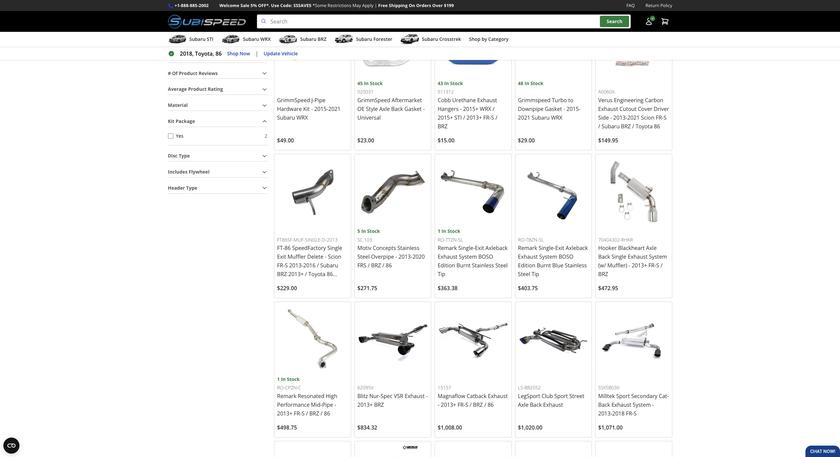 Task type: locate. For each thing, give the bounding box(es) containing it.
brz down nur-
[[374, 402, 384, 409]]

1 horizontal spatial 2021
[[518, 114, 530, 121]]

2 boso from the left
[[559, 253, 574, 261]]

brz up 2017+
[[277, 271, 287, 278]]

5%
[[251, 2, 257, 8]]

1 gasket from the left
[[405, 105, 422, 113]]

disc type button
[[168, 151, 267, 161]]

2013-
[[614, 114, 628, 121], [399, 253, 413, 261], [289, 262, 303, 270], [599, 410, 613, 418]]

s
[[491, 114, 494, 121], [664, 114, 667, 121], [285, 262, 288, 270], [657, 262, 660, 270], [466, 402, 468, 409], [302, 410, 305, 418], [634, 410, 637, 418]]

2013+ inside 70404302-rhkr hooker blackheart axle back single exhaust system (w/ muffler) - 2013+ fr-s / brz
[[632, 262, 647, 270]]

stainless inside 5 in stock sc.103 motiv concepts stainless steel overpipe - 2013-2020 frs / brz / 86
[[398, 245, 420, 252]]

subaru down the delete
[[320, 262, 338, 270]]

blitz nur-spec vsr exhaust - 2013+ brz
[[358, 393, 428, 409]]

brz down overpipe
[[371, 262, 381, 270]]

system inside 1 in stock ro-ttzn-sl remark single-exit axleback exhaust system boso edition burnt stainless steel tip
[[459, 253, 477, 261]]

| right the now
[[255, 50, 258, 57]]

toyota down cover
[[636, 123, 653, 130]]

brz down mid- at the left of the page
[[309, 410, 319, 418]]

verus engineering oem or similar exhaust diffuser cover - 2013+ brz image
[[358, 444, 428, 458]]

1 axleback from the left
[[486, 245, 508, 252]]

axle right the blackheart
[[646, 245, 657, 252]]

stock for cobb urethane exhaust hangers - 2015+ wrx / 2015+ sti / 2013+ fr-s / brz
[[450, 80, 463, 87]]

legsport
[[518, 393, 540, 400]]

s inside 1 in stock ro-cpzn-c remark resonated high performance mid-pipe - 2013+ fr-s / brz / 86
[[302, 410, 305, 418]]

0 vertical spatial shop
[[469, 36, 481, 42]]

ls-
[[518, 385, 525, 391]]

gasket
[[405, 105, 422, 113], [545, 105, 562, 113]]

magnaflow
[[438, 393, 465, 400]]

2013- down 'muffler'
[[289, 262, 303, 270]]

45
[[358, 80, 363, 87]]

single down 2013
[[327, 245, 342, 252]]

0 vertical spatial |
[[375, 2, 377, 8]]

2 tip from the left
[[532, 271, 539, 278]]

1 vertical spatial 1
[[277, 376, 280, 383]]

exhaust down verus
[[599, 105, 618, 113]]

1 horizontal spatial grimmspeed
[[358, 97, 390, 104]]

- down 'high'
[[335, 402, 336, 409]]

subaru left crosstrek
[[422, 36, 438, 42]]

rating
[[208, 86, 223, 92]]

brz down cutout
[[621, 123, 631, 130]]

2 horizontal spatial 2021
[[628, 114, 640, 121]]

0 horizontal spatial toyota
[[309, 271, 326, 278]]

exhaust inside a0060a verus engineering carbon exhaust cutout cover driver side - 2013-2021 scion fr-s / subaru brz / toyota 86
[[599, 105, 618, 113]]

system inside milltek sport secondary cat- back exhaust system - 2013-2018 fr-s
[[633, 402, 651, 409]]

1 inside 1 in stock ro-ttzn-sl remark single-exit axleback exhaust system boso edition burnt stainless steel tip
[[438, 228, 441, 235]]

0 horizontal spatial steel
[[358, 253, 370, 261]]

shop for shop by category
[[469, 36, 481, 42]]

- inside a0060a verus engineering carbon exhaust cutout cover driver side - 2013-2021 scion fr-s / subaru brz / toyota 86
[[611, 114, 612, 121]]

1 horizontal spatial toyota
[[636, 123, 653, 130]]

1 horizontal spatial ro-
[[438, 237, 446, 243]]

1 vertical spatial type
[[186, 185, 197, 191]]

by
[[482, 36, 487, 42]]

2 gasket from the left
[[545, 105, 562, 113]]

concepts
[[373, 245, 396, 252]]

2013+ down performance
[[277, 410, 293, 418]]

subaru left forester
[[356, 36, 372, 42]]

in inside 5 in stock sc.103 motiv concepts stainless steel overpipe - 2013-2020 frs / brz / 86
[[361, 228, 366, 235]]

1 vertical spatial pipe
[[322, 402, 333, 409]]

- down j-
[[311, 105, 313, 113]]

back down legsport
[[530, 402, 542, 409]]

1 horizontal spatial sport
[[617, 393, 630, 400]]

1 horizontal spatial remark
[[438, 245, 457, 252]]

$472.95
[[599, 285, 618, 292]]

cat-
[[659, 393, 669, 400]]

stock inside 43 in stock 511312 cobb urethane exhaust hangers - 2015+ wrx / 2015+ sti / 2013+ fr-s / brz
[[450, 80, 463, 87]]

product inside dropdown button
[[179, 70, 197, 76]]

*some restrictions may apply | free shipping on orders over $199
[[313, 2, 454, 8]]

2 grimmspeed from the left
[[358, 97, 390, 104]]

back inside 70404302-rhkr hooker blackheart axle back single exhaust system (w/ muffler) - 2013+ fr-s / brz
[[599, 253, 610, 261]]

2013- up $1,071.00
[[599, 410, 613, 418]]

scion down cover
[[641, 114, 655, 121]]

kit right hardware
[[303, 105, 310, 113]]

0 vertical spatial axle
[[379, 105, 390, 113]]

Yes button
[[168, 134, 173, 139]]

product
[[179, 70, 197, 76], [188, 86, 207, 92]]

hooker blackheart axle back single exhaust system (w/ muffler) - 2013+ fr-s / brz image
[[599, 157, 669, 228]]

0 horizontal spatial 2015+
[[438, 114, 453, 121]]

type inside dropdown button
[[179, 153, 190, 159]]

1 vertical spatial 2015+
[[438, 114, 453, 121]]

2013+ down the blackheart
[[632, 262, 647, 270]]

sti up toyota,
[[207, 36, 213, 42]]

sport inside legsport club sport street axle back exhaust
[[555, 393, 568, 400]]

0 horizontal spatial axle
[[379, 105, 390, 113]]

back down milltek
[[599, 402, 610, 409]]

1 vertical spatial shop
[[227, 50, 239, 57]]

exhaust right vsr
[[405, 393, 425, 400]]

subaru down side
[[602, 123, 620, 130]]

/ inside 70404302-rhkr hooker blackheart axle back single exhaust system (w/ muffler) - 2013+ fr-s / brz
[[661, 262, 663, 270]]

exhaust inside 15157 magnaflow catback exhaust - 2013+ fr-s / brz / 86
[[488, 393, 508, 400]]

edition up "$363.38"
[[438, 262, 455, 270]]

1 horizontal spatial sl
[[539, 237, 544, 243]]

remark inside 1 in stock ro-ttzn-sl remark single-exit axleback exhaust system boso edition burnt stainless steel tip
[[438, 245, 457, 252]]

steel
[[358, 253, 370, 261], [496, 262, 508, 270], [518, 271, 530, 278]]

0 horizontal spatial remark
[[277, 393, 297, 400]]

$363.38
[[438, 285, 458, 292]]

2 vertical spatial axle
[[518, 402, 529, 409]]

in right 43
[[444, 80, 449, 87]]

exhaust up 2018
[[612, 402, 632, 409]]

0 horizontal spatial kit
[[168, 118, 175, 124]]

sport right the club
[[555, 393, 568, 400]]

back up (w/
[[599, 253, 610, 261]]

single inside "ft86sf-muf-single-d-2013 ft-86 speedfactory single exit muffler delete - scion fr-s 2013-2016 / subaru brz 2013+ / toyota 86 2017+"
[[327, 245, 342, 252]]

stock up 'cpzn-'
[[287, 376, 300, 383]]

type inside dropdown button
[[186, 185, 197, 191]]

pipe inside grimmspeed j-pipe hardware kit - 2015-2021 subaru wrx
[[315, 97, 326, 104]]

1 burnt from the left
[[457, 262, 471, 270]]

remark down 'cpzn-'
[[277, 393, 297, 400]]

remark for remark resonated high performance mid-pipe - 2013+ fr-s / brz / 86
[[277, 393, 297, 400]]

- inside 15157 magnaflow catback exhaust - 2013+ fr-s / brz / 86
[[438, 402, 440, 409]]

2013- inside 5 in stock sc.103 motiv concepts stainless steel overpipe - 2013-2020 frs / brz / 86
[[399, 253, 413, 261]]

2013+
[[467, 114, 482, 121], [632, 262, 647, 270], [288, 271, 304, 278], [358, 402, 373, 409], [441, 402, 456, 409], [277, 410, 293, 418]]

- right overpipe
[[396, 253, 397, 261]]

1 edition from the left
[[438, 262, 455, 270]]

shop left by
[[469, 36, 481, 42]]

stock for grimmspeed aftermarket oe style axle back gasket - universal
[[370, 80, 383, 87]]

brz inside 43 in stock 511312 cobb urethane exhaust hangers - 2015+ wrx / 2015+ sti / 2013+ fr-s / brz
[[438, 123, 448, 130]]

includes
[[168, 169, 188, 175]]

grimmspeed up hardware
[[277, 97, 310, 104]]

pipe inside 1 in stock ro-cpzn-c remark resonated high performance mid-pipe - 2013+ fr-s / brz / 86
[[322, 402, 333, 409]]

2013+ inside "ft86sf-muf-single-d-2013 ft-86 speedfactory single exit muffler delete - scion fr-s 2013-2016 / subaru brz 2013+ / toyota 86 2017+"
[[288, 271, 304, 278]]

subaru down downpipe
[[532, 114, 550, 121]]

axle right style
[[379, 105, 390, 113]]

$199
[[444, 2, 454, 8]]

- right side
[[611, 114, 612, 121]]

shop
[[469, 36, 481, 42], [227, 50, 239, 57]]

exhaust inside blitz nur-spec vsr exhaust - 2013+ brz
[[405, 393, 425, 400]]

2013- right overpipe
[[399, 253, 413, 261]]

1 2015- from the left
[[314, 105, 328, 113]]

2 sl from the left
[[539, 237, 544, 243]]

sti
[[207, 36, 213, 42], [455, 114, 462, 121]]

blackheart
[[618, 245, 645, 252]]

0 horizontal spatial sl
[[458, 237, 463, 243]]

remark for remark single-exit axleback exhaust system boso edition burnt stainless steel tip
[[438, 245, 457, 252]]

club
[[542, 393, 553, 400]]

1 horizontal spatial scion
[[641, 114, 655, 121]]

1 inside 1 in stock ro-cpzn-c remark resonated high performance mid-pipe - 2013+ fr-s / brz / 86
[[277, 376, 280, 383]]

| left free in the top left of the page
[[375, 2, 377, 8]]

code:
[[280, 2, 292, 8]]

brz
[[318, 36, 327, 42], [438, 123, 448, 130], [621, 123, 631, 130], [371, 262, 381, 270], [277, 271, 287, 278], [599, 271, 608, 278], [374, 402, 384, 409], [473, 402, 483, 409], [309, 410, 319, 418]]

2015- inside grimmspeed j-pipe hardware kit - 2015-2021 subaru wrx
[[314, 105, 328, 113]]

motiv
[[358, 245, 372, 252]]

2 horizontal spatial ro-
[[518, 237, 526, 243]]

2021 inside a0060a verus engineering carbon exhaust cutout cover driver side - 2013-2021 scion fr-s / subaru brz / toyota 86
[[628, 114, 640, 121]]

grimmspeed up style
[[358, 97, 390, 104]]

- down magnaflow
[[438, 402, 440, 409]]

1 vertical spatial product
[[188, 86, 207, 92]]

over
[[432, 2, 443, 8]]

product right of
[[179, 70, 197, 76]]

subispeed logo image
[[168, 14, 246, 29]]

brz down (w/
[[599, 271, 608, 278]]

burnt left blue
[[537, 262, 551, 270]]

(w/
[[599, 262, 606, 270]]

1 sl from the left
[[458, 237, 463, 243]]

hooker
[[599, 245, 617, 252]]

stock for motiv concepts stainless steel overpipe - 2013-2020 frs / brz / 86
[[367, 228, 380, 235]]

type for header type
[[186, 185, 197, 191]]

in for cobb urethane exhaust hangers - 2015+ wrx / 2015+ sti / 2013+ fr-s / brz
[[444, 80, 449, 87]]

category
[[488, 36, 509, 42]]

1 horizontal spatial 2015+
[[463, 105, 479, 113]]

burnt inside 1 in stock ro-ttzn-sl remark single-exit axleback exhaust system boso edition burnt stainless steel tip
[[457, 262, 471, 270]]

1 horizontal spatial boso
[[559, 253, 574, 261]]

0 vertical spatial product
[[179, 70, 197, 76]]

0 horizontal spatial 2015-
[[314, 105, 328, 113]]

brz down catback on the bottom of page
[[473, 402, 483, 409]]

exhaust
[[477, 97, 497, 104], [599, 105, 618, 113], [438, 253, 458, 261], [518, 253, 538, 261], [628, 253, 648, 261], [405, 393, 425, 400], [488, 393, 508, 400], [543, 402, 563, 409], [612, 402, 632, 409]]

1 vertical spatial toyota
[[309, 271, 326, 278]]

- inside "ft86sf-muf-single-d-2013 ft-86 speedfactory single exit muffler delete - scion fr-s 2013-2016 / subaru brz 2013+ / toyota 86 2017+"
[[325, 253, 327, 261]]

downpipe
[[518, 105, 544, 113]]

kit left the package
[[168, 118, 175, 124]]

type right disc
[[179, 153, 190, 159]]

2021 down downpipe
[[518, 114, 530, 121]]

1 tip from the left
[[438, 271, 445, 278]]

exhaust right urethane
[[477, 97, 497, 104]]

exhaust down the club
[[543, 402, 563, 409]]

gasket down aftermarket
[[405, 105, 422, 113]]

0 horizontal spatial ro-
[[277, 385, 285, 391]]

fr- inside 43 in stock 511312 cobb urethane exhaust hangers - 2015+ wrx / 2015+ sti / 2013+ fr-s / brz
[[483, 114, 491, 121]]

toyota down 2016
[[309, 271, 326, 278]]

1 horizontal spatial kit
[[303, 105, 310, 113]]

sport right milltek
[[617, 393, 630, 400]]

remark down ttzn-
[[438, 245, 457, 252]]

1 boso from the left
[[479, 253, 493, 261]]

shop by category
[[469, 36, 509, 42]]

2013+ down blitz
[[358, 402, 373, 409]]

2021 left oe
[[328, 105, 341, 113]]

remark down tbzn-
[[518, 245, 537, 252]]

product down # of product reviews
[[188, 86, 207, 92]]

2 2015- from the left
[[567, 105, 581, 113]]

remark
[[438, 245, 457, 252], [518, 245, 537, 252], [277, 393, 297, 400]]

ro- inside 1 in stock ro-cpzn-c remark resonated high performance mid-pipe - 2013+ fr-s / brz / 86
[[277, 385, 285, 391]]

exhaust inside milltek sport secondary cat- back exhaust system - 2013-2018 fr-s
[[612, 402, 632, 409]]

1 vertical spatial scion
[[328, 253, 341, 261]]

0 horizontal spatial single-
[[459, 245, 475, 252]]

subaru inside dropdown button
[[356, 36, 372, 42]]

2021 inside grimmspeed turbo to downpipe gasket - 2015- 2021 subaru wrx
[[518, 114, 530, 121]]

2015- down to
[[567, 105, 581, 113]]

a0060a
[[599, 89, 615, 95]]

2013- inside milltek sport secondary cat- back exhaust system - 2013-2018 fr-s
[[599, 410, 613, 418]]

stainless inside 'ro-tbzn-sl remark single-exit axleback exhaust system boso edition burnt blue stainless steel tip'
[[565, 262, 587, 270]]

gasket inside grimmspeed turbo to downpipe gasket - 2015- 2021 subaru wrx
[[545, 105, 562, 113]]

brz up $15.00
[[438, 123, 448, 130]]

2 burnt from the left
[[537, 262, 551, 270]]

- down urethane
[[460, 105, 462, 113]]

stock up ttzn-
[[448, 228, 460, 235]]

2013- inside a0060a verus engineering carbon exhaust cutout cover driver side - 2013-2021 scion fr-s / subaru brz / toyota 86
[[614, 114, 628, 121]]

1 grimmspeed from the left
[[277, 97, 310, 104]]

2021 down cutout
[[628, 114, 640, 121]]

0 horizontal spatial 1
[[277, 376, 280, 383]]

grimmspeed inside grimmspeed j-pipe hardware kit - 2015-2021 subaru wrx
[[277, 97, 310, 104]]

0 vertical spatial scion
[[641, 114, 655, 121]]

fr-
[[483, 114, 491, 121], [656, 114, 664, 121], [277, 262, 285, 270], [649, 262, 657, 270], [458, 402, 466, 409], [294, 410, 302, 418], [626, 410, 634, 418]]

- down turbo
[[564, 105, 565, 113]]

single up muffler)
[[612, 253, 627, 261]]

scion down 2013
[[328, 253, 341, 261]]

subaru down hardware
[[277, 114, 295, 121]]

axle inside legsport club sport street axle back exhaust
[[518, 402, 529, 409]]

1 horizontal spatial tip
[[532, 271, 539, 278]]

- left hangers at the right of the page
[[423, 105, 425, 113]]

0 vertical spatial single
[[327, 245, 342, 252]]

motiv concepts stainless steel overpipe - 2013-2020 frs / brz / 86 image
[[358, 157, 428, 228]]

sport inside milltek sport secondary cat- back exhaust system - 2013-2018 fr-s
[[617, 393, 630, 400]]

shop left the now
[[227, 50, 239, 57]]

a subaru brz thumbnail image image
[[279, 34, 298, 44]]

2 horizontal spatial exit
[[555, 245, 565, 252]]

type right header
[[186, 185, 197, 191]]

header type button
[[168, 183, 267, 193]]

2 single- from the left
[[539, 245, 555, 252]]

- right the delete
[[325, 253, 327, 261]]

1 vertical spatial |
[[255, 50, 258, 57]]

2015- down j-
[[314, 105, 328, 113]]

mid-
[[311, 402, 322, 409]]

subaru brz
[[300, 36, 327, 42]]

s inside 70404302-rhkr hooker blackheart axle back single exhaust system (w/ muffler) - 2013+ fr-s / brz
[[657, 262, 660, 270]]

in right 5
[[361, 228, 366, 235]]

- down secondary
[[652, 402, 654, 409]]

in inside 43 in stock 511312 cobb urethane exhaust hangers - 2015+ wrx / 2015+ sti / 2013+ fr-s / brz
[[444, 80, 449, 87]]

stock up 020031
[[370, 80, 383, 87]]

2015- inside grimmspeed turbo to downpipe gasket - 2015- 2021 subaru wrx
[[567, 105, 581, 113]]

edition inside 1 in stock ro-ttzn-sl remark single-exit axleback exhaust system boso edition burnt stainless steel tip
[[438, 262, 455, 270]]

1 horizontal spatial axleback
[[566, 245, 588, 252]]

milltek
[[599, 393, 615, 400]]

remark inside 1 in stock ro-cpzn-c remark resonated high performance mid-pipe - 2013+ fr-s / brz / 86
[[277, 393, 297, 400]]

8b2052
[[525, 385, 541, 391]]

2 horizontal spatial remark
[[518, 245, 537, 252]]

- inside 45 in stock 020031 grimmspeed aftermarket oe style axle back gasket - universal
[[423, 105, 425, 113]]

0 horizontal spatial burnt
[[457, 262, 471, 270]]

0 horizontal spatial gasket
[[405, 105, 422, 113]]

wrx
[[260, 36, 271, 42], [480, 105, 491, 113], [297, 114, 308, 121], [551, 114, 563, 121]]

0 horizontal spatial axleback
[[486, 245, 508, 252]]

2 axleback from the left
[[566, 245, 588, 252]]

1 horizontal spatial single-
[[539, 245, 555, 252]]

1 horizontal spatial sti
[[455, 114, 462, 121]]

scion
[[641, 114, 655, 121], [328, 253, 341, 261]]

brz left a subaru forester thumbnail image
[[318, 36, 327, 42]]

0 horizontal spatial single
[[327, 245, 342, 252]]

0 vertical spatial sti
[[207, 36, 213, 42]]

system inside 'ro-tbzn-sl remark single-exit axleback exhaust system boso edition burnt blue stainless steel tip'
[[539, 253, 558, 261]]

- inside 70404302-rhkr hooker blackheart axle back single exhaust system (w/ muffler) - 2013+ fr-s / brz
[[629, 262, 631, 270]]

2 horizontal spatial axle
[[646, 245, 657, 252]]

888-
[[181, 2, 190, 8]]

side
[[599, 114, 609, 121]]

1 horizontal spatial 2015-
[[567, 105, 581, 113]]

stock up '511312'
[[450, 80, 463, 87]]

1 horizontal spatial 1
[[438, 228, 441, 235]]

in right the 45
[[364, 80, 369, 87]]

exhaust down ttzn-
[[438, 253, 458, 261]]

0 horizontal spatial sti
[[207, 36, 213, 42]]

tip up "$363.38"
[[438, 271, 445, 278]]

1 horizontal spatial exit
[[475, 245, 484, 252]]

axle for legsport club sport street axle back exhaust
[[518, 402, 529, 409]]

0 horizontal spatial shop
[[227, 50, 239, 57]]

2 horizontal spatial steel
[[518, 271, 530, 278]]

engineering
[[614, 97, 644, 104]]

in up 'cpzn-'
[[281, 376, 286, 383]]

blitz nur-spec vsr exhaust - 2013+ brz image
[[358, 305, 428, 376]]

1 horizontal spatial burnt
[[537, 262, 551, 270]]

- right muffler)
[[629, 262, 631, 270]]

cover
[[638, 105, 653, 113]]

axle down legsport
[[518, 402, 529, 409]]

1 single- from the left
[[459, 245, 475, 252]]

2015+ down urethane
[[463, 105, 479, 113]]

$1,020.00
[[518, 424, 543, 432]]

stock inside 1 in stock ro-cpzn-c remark resonated high performance mid-pipe - 2013+ fr-s / brz / 86
[[287, 376, 300, 383]]

0 horizontal spatial tip
[[438, 271, 445, 278]]

0 horizontal spatial edition
[[438, 262, 455, 270]]

0 vertical spatial type
[[179, 153, 190, 159]]

0 horizontal spatial sport
[[555, 393, 568, 400]]

2013+ up 2017+
[[288, 271, 304, 278]]

subaru inside a0060a verus engineering carbon exhaust cutout cover driver side - 2013-2021 scion fr-s / subaru brz / toyota 86
[[602, 123, 620, 130]]

sti down hangers at the right of the page
[[455, 114, 462, 121]]

shop now
[[227, 50, 250, 57]]

sti inside dropdown button
[[207, 36, 213, 42]]

2 sport from the left
[[617, 393, 630, 400]]

back inside 45 in stock 020031 grimmspeed aftermarket oe style axle back gasket - universal
[[391, 105, 403, 113]]

2 edition from the left
[[518, 262, 536, 270]]

0 vertical spatial pipe
[[315, 97, 326, 104]]

1 vertical spatial sti
[[455, 114, 462, 121]]

muffler)
[[608, 262, 627, 270]]

0 horizontal spatial scion
[[328, 253, 341, 261]]

86 inside a0060a verus engineering carbon exhaust cutout cover driver side - 2013-2021 scion fr-s / subaru brz / toyota 86
[[654, 123, 660, 130]]

1 horizontal spatial edition
[[518, 262, 536, 270]]

back down aftermarket
[[391, 105, 403, 113]]

toyota,
[[195, 50, 214, 57]]

urethane
[[452, 97, 476, 104]]

tip inside 1 in stock ro-ttzn-sl remark single-exit axleback exhaust system boso edition burnt stainless steel tip
[[438, 271, 445, 278]]

1 in stock ro-ttzn-sl remark single-exit axleback exhaust system boso edition burnt stainless steel tip
[[438, 228, 508, 278]]

search input field
[[257, 14, 631, 29]]

single inside 70404302-rhkr hooker blackheart axle back single exhaust system (w/ muffler) - 2013+ fr-s / brz
[[612, 253, 627, 261]]

1 horizontal spatial axle
[[518, 402, 529, 409]]

steel inside 'ro-tbzn-sl remark single-exit axleback exhaust system boso edition burnt blue stainless steel tip'
[[518, 271, 530, 278]]

2 horizontal spatial stainless
[[565, 262, 587, 270]]

2018, toyota, 86
[[180, 50, 222, 57]]

s inside "ft86sf-muf-single-d-2013 ft-86 speedfactory single exit muffler delete - scion fr-s 2013-2016 / subaru brz 2013+ / toyota 86 2017+"
[[285, 262, 288, 270]]

2015- for to
[[567, 105, 581, 113]]

0 horizontal spatial 2021
[[328, 105, 341, 113]]

0 horizontal spatial grimmspeed
[[277, 97, 310, 104]]

single- inside 1 in stock ro-ttzn-sl remark single-exit axleback exhaust system boso edition burnt stainless steel tip
[[459, 245, 475, 252]]

brz inside blitz nur-spec vsr exhaust - 2013+ brz
[[374, 402, 384, 409]]

1 horizontal spatial shop
[[469, 36, 481, 42]]

oe
[[358, 105, 365, 113]]

vsr
[[394, 393, 403, 400]]

1 vertical spatial steel
[[496, 262, 508, 270]]

1 vertical spatial kit
[[168, 118, 175, 124]]

1 horizontal spatial gasket
[[545, 105, 562, 113]]

in up ttzn-
[[442, 228, 446, 235]]

milltek sport secondary cat-back exhaust system - 2013-2018 fr-s image
[[599, 305, 669, 376]]

2 vertical spatial steel
[[518, 271, 530, 278]]

hangers
[[438, 105, 459, 113]]

cobb urethane exhaust hangers - 2015+ wrx / 2015+ sti / 2013+ fr-s / brz image
[[438, 9, 509, 80]]

type
[[179, 153, 190, 159], [186, 185, 197, 191]]

2017+
[[277, 280, 293, 287]]

exhaust right catback on the bottom of page
[[488, 393, 508, 400]]

2013- down cutout
[[614, 114, 628, 121]]

1 vertical spatial single
[[612, 253, 627, 261]]

in inside 45 in stock 020031 grimmspeed aftermarket oe style axle back gasket - universal
[[364, 80, 369, 87]]

0 vertical spatial kit
[[303, 105, 310, 113]]

1 horizontal spatial stainless
[[472, 262, 494, 270]]

apply
[[362, 2, 374, 8]]

0 horizontal spatial exit
[[277, 253, 286, 261]]

1 horizontal spatial steel
[[496, 262, 508, 270]]

stock up sc.103
[[367, 228, 380, 235]]

0 vertical spatial 1
[[438, 228, 441, 235]]

now
[[240, 50, 250, 57]]

cutout
[[620, 105, 637, 113]]

70404302-
[[599, 237, 621, 243]]

1 sport from the left
[[555, 393, 568, 400]]

average product rating button
[[168, 84, 267, 95]]

off*.
[[258, 2, 270, 8]]

kit package
[[168, 118, 195, 124]]

2018,
[[180, 50, 194, 57]]

0 vertical spatial toyota
[[636, 123, 653, 130]]

0 vertical spatial steel
[[358, 253, 370, 261]]

0 horizontal spatial stainless
[[398, 245, 420, 252]]

stock inside 45 in stock 020031 grimmspeed aftermarket oe style axle back gasket - universal
[[370, 80, 383, 87]]

legsport club sport street axle back exhaust image
[[518, 305, 589, 376]]

0 horizontal spatial boso
[[479, 253, 493, 261]]

exhaust down tbzn-
[[518, 253, 538, 261]]

1 vertical spatial axle
[[646, 245, 657, 252]]

spec
[[381, 393, 393, 400]]

2013+ down magnaflow
[[441, 402, 456, 409]]

steel inside 1 in stock ro-ttzn-sl remark single-exit axleback exhaust system boso edition burnt stainless steel tip
[[496, 262, 508, 270]]

1 horizontal spatial single
[[612, 253, 627, 261]]

brz inside 70404302-rhkr hooker blackheart axle back single exhaust system (w/ muffler) - 2013+ fr-s / brz
[[599, 271, 608, 278]]

burnt up "$363.38"
[[457, 262, 471, 270]]



Task type: describe. For each thing, give the bounding box(es) containing it.
- inside grimmspeed j-pipe hardware kit - 2015-2021 subaru wrx
[[311, 105, 313, 113]]

+1-
[[175, 2, 181, 8]]

$271.75
[[358, 285, 377, 292]]

fr- inside "ft86sf-muf-single-d-2013 ft-86 speedfactory single exit muffler delete - scion fr-s 2013-2016 / subaru brz 2013+ / toyota 86 2017+"
[[277, 262, 285, 270]]

sti inside 43 in stock 511312 cobb urethane exhaust hangers - 2015+ wrx / 2015+ sti / 2013+ fr-s / brz
[[455, 114, 462, 121]]

blitz
[[358, 393, 368, 400]]

fr- inside milltek sport secondary cat- back exhaust system - 2013-2018 fr-s
[[626, 410, 634, 418]]

style
[[366, 105, 378, 113]]

exhaust inside legsport club sport street axle back exhaust
[[543, 402, 563, 409]]

grimmspeed turbo to downpipe gasket - 2015-2021 subaru wrx image
[[518, 9, 589, 80]]

$1,008.00
[[438, 424, 462, 432]]

grimmspeed inside 45 in stock 020031 grimmspeed aftermarket oe style axle back gasket - universal
[[358, 97, 390, 104]]

aftermarket
[[392, 97, 422, 104]]

subaru inside grimmspeed j-pipe hardware kit - 2015-2021 subaru wrx
[[277, 114, 295, 121]]

*some
[[313, 2, 327, 8]]

back inside legsport club sport street axle back exhaust
[[530, 402, 542, 409]]

ro- inside 'ro-tbzn-sl remark single-exit axleback exhaust system boso edition burnt blue stainless steel tip'
[[518, 237, 526, 243]]

high
[[326, 393, 337, 400]]

2021 for grimmspeed turbo to downpipe gasket - 2015- 2021 subaru wrx
[[518, 114, 530, 121]]

subaru wrx
[[243, 36, 271, 42]]

gasket inside 45 in stock 020031 grimmspeed aftermarket oe style axle back gasket - universal
[[405, 105, 422, 113]]

48
[[518, 80, 524, 87]]

in for grimmspeed aftermarket oe style axle back gasket - universal
[[364, 80, 369, 87]]

511312
[[438, 89, 454, 95]]

stock right 48
[[531, 80, 544, 87]]

brz inside dropdown button
[[318, 36, 327, 42]]

1 for remark single-exit axleback exhaust system boso edition burnt stainless steel tip
[[438, 228, 441, 235]]

flywheel
[[189, 169, 210, 175]]

ft-86 speedfactory single exit muffler delete - scion fr-s 2013-2016 / subaru brz 2013+ / toyota 86 2017+ image
[[277, 157, 348, 228]]

shop for shop now
[[227, 50, 239, 57]]

wrx inside grimmspeed turbo to downpipe gasket - 2015- 2021 subaru wrx
[[551, 114, 563, 121]]

2013+ inside 15157 magnaflow catback exhaust - 2013+ fr-s / brz / 86
[[441, 402, 456, 409]]

use
[[271, 2, 279, 8]]

s inside 15157 magnaflow catback exhaust - 2013+ fr-s / brz / 86
[[466, 402, 468, 409]]

sssave5
[[294, 2, 312, 8]]

1 horizontal spatial |
[[375, 2, 377, 8]]

update vehicle button
[[264, 50, 298, 58]]

stainless inside 1 in stock ro-ttzn-sl remark single-exit axleback exhaust system boso edition burnt stainless steel tip
[[472, 262, 494, 270]]

ls-8b2052
[[518, 385, 541, 391]]

verus engineering carbon exhaust cutout cover driver side - 2013-2021 scion fr-s / subaru brz / toyota 86 image
[[599, 9, 669, 80]]

fr- inside 70404302-rhkr hooker blackheart axle back single exhaust system (w/ muffler) - 2013+ fr-s / brz
[[649, 262, 657, 270]]

subaru inside 'dropdown button'
[[422, 36, 438, 42]]

d-
[[322, 237, 327, 243]]

s inside a0060a verus engineering carbon exhaust cutout cover driver side - 2013-2021 scion fr-s / subaru brz / toyota 86
[[664, 114, 667, 121]]

subaru sti
[[189, 36, 213, 42]]

includes flywheel button
[[168, 167, 267, 177]]

in for remark single-exit axleback exhaust system boso edition burnt stainless steel tip
[[442, 228, 446, 235]]

boso inside 1 in stock ro-ttzn-sl remark single-exit axleback exhaust system boso edition burnt stainless steel tip
[[479, 253, 493, 261]]

axle for 70404302-rhkr hooker blackheart axle back single exhaust system (w/ muffler) - 2013+ fr-s / brz
[[646, 245, 657, 252]]

subaru inside grimmspeed turbo to downpipe gasket - 2015- 2021 subaru wrx
[[532, 114, 550, 121]]

of
[[172, 70, 178, 76]]

header
[[168, 185, 185, 191]]

exhaust inside 70404302-rhkr hooker blackheart axle back single exhaust system (w/ muffler) - 2013+ fr-s / brz
[[628, 253, 648, 261]]

- inside milltek sport secondary cat- back exhaust system - 2013-2018 fr-s
[[652, 402, 654, 409]]

carbon
[[645, 97, 664, 104]]

remark single-exit axleback exhaust system boso edition burnt stainless steel tip image
[[438, 157, 509, 228]]

remark inside 'ro-tbzn-sl remark single-exit axleback exhaust system boso edition burnt blue stainless steel tip'
[[518, 245, 537, 252]]

a0060a verus engineering carbon exhaust cutout cover driver side - 2013-2021 scion fr-s / subaru brz / toyota 86
[[599, 89, 669, 130]]

$149.95
[[599, 137, 618, 144]]

2013+ inside 43 in stock 511312 cobb urethane exhaust hangers - 2015+ wrx / 2015+ sti / 2013+ fr-s / brz
[[467, 114, 482, 121]]

muf-
[[294, 237, 305, 243]]

subaru up 2018, toyota, 86
[[189, 36, 206, 42]]

toyota inside "ft86sf-muf-single-d-2013 ft-86 speedfactory single exit muffler delete - scion fr-s 2013-2016 / subaru brz 2013+ / toyota 86 2017+"
[[309, 271, 326, 278]]

2013+ inside blitz nur-spec vsr exhaust - 2013+ brz
[[358, 402, 373, 409]]

a subaru wrx thumbnail image image
[[222, 34, 240, 44]]

a subaru crosstrek thumbnail image image
[[401, 34, 419, 44]]

2021 for grimmspeed j-pipe hardware kit - 2015-2021 subaru wrx
[[328, 105, 341, 113]]

axleback inside 1 in stock ro-ttzn-sl remark single-exit axleback exhaust system boso edition burnt stainless steel tip
[[486, 245, 508, 252]]

ft86sf-
[[277, 237, 294, 243]]

remark single-exit axleback exhaust system boso edition burnt blue stainless steel tip image
[[518, 157, 589, 228]]

fr- inside 15157 magnaflow catback exhaust - 2013+ fr-s / brz / 86
[[458, 402, 466, 409]]

blue
[[553, 262, 564, 270]]

update
[[264, 50, 280, 57]]

turbo
[[552, 97, 567, 104]]

return policy link
[[646, 2, 672, 9]]

1 in stock ro-cpzn-c remark resonated high performance mid-pipe - 2013+ fr-s / brz / 86
[[277, 376, 337, 418]]

2018
[[613, 410, 625, 418]]

verus
[[599, 97, 613, 104]]

header type
[[168, 185, 197, 191]]

grimmspeed
[[518, 97, 551, 104]]

$49.00
[[277, 137, 294, 144]]

#
[[168, 70, 171, 76]]

# of product reviews
[[168, 70, 218, 76]]

cobb
[[438, 97, 451, 104]]

# of product reviews button
[[168, 68, 267, 79]]

s inside milltek sport secondary cat- back exhaust system - 2013-2018 fr-s
[[634, 410, 637, 418]]

remark resonated high performance mid-pipe - 2013+ fr-s / brz / 86 image
[[277, 305, 348, 376]]

brz inside a0060a verus engineering carbon exhaust cutout cover driver side - 2013-2021 scion fr-s / subaru brz / toyota 86
[[621, 123, 631, 130]]

subaru forester
[[356, 36, 393, 42]]

in right 48
[[525, 80, 529, 87]]

wrx inside 43 in stock 511312 cobb urethane exhaust hangers - 2015+ wrx / 2015+ sti / 2013+ fr-s / brz
[[480, 105, 491, 113]]

exit inside "ft86sf-muf-single-d-2013 ft-86 speedfactory single exit muffler delete - scion fr-s 2013-2016 / subaru brz 2013+ / toyota 86 2017+"
[[277, 253, 286, 261]]

exhaust inside 1 in stock ro-ttzn-sl remark single-exit axleback exhaust system boso edition burnt stainless steel tip
[[438, 253, 458, 261]]

welcome sale 5% off*. use code: sssave5
[[219, 2, 312, 8]]

catback
[[467, 393, 487, 400]]

subaru right a subaru brz thumbnail image
[[300, 36, 317, 42]]

system inside 70404302-rhkr hooker blackheart axle back single exhaust system (w/ muffler) - 2013+ fr-s / brz
[[649, 253, 667, 261]]

- inside 43 in stock 511312 cobb urethane exhaust hangers - 2015+ wrx / 2015+ sti / 2013+ fr-s / brz
[[460, 105, 462, 113]]

axleback inside 'ro-tbzn-sl remark single-exit axleback exhaust system boso edition burnt blue stainless steel tip'
[[566, 245, 588, 252]]

86 inside 15157 magnaflow catback exhaust - 2013+ fr-s / brz / 86
[[488, 402, 494, 409]]

shop by category button
[[469, 33, 509, 47]]

kit inside dropdown button
[[168, 118, 175, 124]]

secondary
[[632, 393, 658, 400]]

stock for remark resonated high performance mid-pipe - 2013+ fr-s / brz / 86
[[287, 376, 300, 383]]

orders
[[416, 2, 431, 8]]

15157
[[438, 385, 451, 391]]

$23.00
[[358, 137, 374, 144]]

020031
[[358, 89, 374, 95]]

wrx inside grimmspeed j-pipe hardware kit - 2015-2021 subaru wrx
[[297, 114, 308, 121]]

2020
[[413, 253, 425, 261]]

5
[[358, 228, 360, 235]]

average product rating
[[168, 86, 223, 92]]

in for remark resonated high performance mid-pipe - 2013+ fr-s / brz / 86
[[281, 376, 286, 383]]

steel inside 5 in stock sc.103 motiv concepts stainless steel overpipe - 2013-2020 frs / brz / 86
[[358, 253, 370, 261]]

burnt inside 'ro-tbzn-sl remark single-exit axleback exhaust system boso edition burnt blue stainless steel tip'
[[537, 262, 551, 270]]

scion inside "ft86sf-muf-single-d-2013 ft-86 speedfactory single exit muffler delete - scion fr-s 2013-2016 / subaru brz 2013+ / toyota 86 2017+"
[[328, 253, 341, 261]]

subaru brz button
[[279, 33, 327, 47]]

exit inside 'ro-tbzn-sl remark single-exit axleback exhaust system boso edition burnt blue stainless steel tip'
[[555, 245, 565, 252]]

axle inside 45 in stock 020031 grimmspeed aftermarket oe style axle back gasket - universal
[[379, 105, 390, 113]]

edition inside 'ro-tbzn-sl remark single-exit axleback exhaust system boso edition burnt blue stainless steel tip'
[[518, 262, 536, 270]]

single- inside 'ro-tbzn-sl remark single-exit axleback exhaust system boso edition burnt blue stainless steel tip'
[[539, 245, 555, 252]]

forester
[[374, 36, 393, 42]]

- inside 1 in stock ro-cpzn-c remark resonated high performance mid-pipe - 2013+ fr-s / brz / 86
[[335, 402, 336, 409]]

15157 magnaflow catback exhaust - 2013+ fr-s / brz / 86
[[438, 385, 508, 409]]

in for motiv concepts stainless steel overpipe - 2013-2020 frs / brz / 86
[[361, 228, 366, 235]]

tip inside 'ro-tbzn-sl remark single-exit axleback exhaust system boso edition burnt blue stainless steel tip'
[[532, 271, 539, 278]]

subaru inside "ft86sf-muf-single-d-2013 ft-86 speedfactory single exit muffler delete - scion fr-s 2013-2016 / subaru brz 2013+ / toyota 86 2017+"
[[320, 262, 338, 270]]

ro- for remark single-exit axleback exhaust system boso edition burnt stainless steel tip
[[438, 237, 446, 243]]

package
[[176, 118, 195, 124]]

brz inside 1 in stock ro-cpzn-c remark resonated high performance mid-pipe - 2013+ fr-s / brz / 86
[[309, 410, 319, 418]]

resonated
[[298, 393, 324, 400]]

a subaru sti thumbnail image image
[[168, 34, 187, 44]]

2015- for pipe
[[314, 105, 328, 113]]

free
[[378, 2, 388, 8]]

grimmspeed turbo to downpipe gasket - 2015- 2021 subaru wrx
[[518, 97, 581, 121]]

on
[[409, 2, 415, 8]]

2013+ inside 1 in stock ro-cpzn-c remark resonated high performance mid-pipe - 2013+ fr-s / brz / 86
[[277, 410, 293, 418]]

subaru crosstrek
[[422, 36, 461, 42]]

a subaru forester thumbnail image image
[[335, 34, 353, 44]]

2002
[[199, 2, 209, 8]]

wrx inside dropdown button
[[260, 36, 271, 42]]

0 vertical spatial 2015+
[[463, 105, 479, 113]]

cpzn-
[[285, 385, 298, 391]]

ro- for remark resonated high performance mid-pipe - 2013+ fr-s / brz / 86
[[277, 385, 285, 391]]

2016
[[303, 262, 316, 270]]

average
[[168, 86, 187, 92]]

$15.00
[[438, 137, 455, 144]]

exhaust inside 43 in stock 511312 cobb urethane exhaust hangers - 2015+ wrx / 2015+ sti / 2013+ fr-s / brz
[[477, 97, 497, 104]]

86 inside 1 in stock ro-cpzn-c remark resonated high performance mid-pipe - 2013+ fr-s / brz / 86
[[324, 410, 330, 418]]

driver
[[654, 105, 669, 113]]

$403.75
[[518, 285, 538, 292]]

boso inside 'ro-tbzn-sl remark single-exit axleback exhaust system boso edition burnt blue stainless steel tip'
[[559, 253, 574, 261]]

kit inside grimmspeed j-pipe hardware kit - 2015-2021 subaru wrx
[[303, 105, 310, 113]]

type for disc type
[[179, 153, 190, 159]]

+1-888-885-2002
[[175, 2, 209, 8]]

piping coating
[[168, 54, 202, 60]]

product inside dropdown button
[[188, 86, 207, 92]]

c
[[298, 385, 301, 391]]

grimmspeed aftermarket oe style axle back gasket - universal image
[[358, 9, 428, 80]]

- inside blitz nur-spec vsr exhaust - 2013+ brz
[[426, 393, 428, 400]]

sl inside 'ro-tbzn-sl remark single-exit axleback exhaust system boso edition burnt blue stainless steel tip'
[[539, 237, 544, 243]]

stock for remark single-exit axleback exhaust system boso edition burnt stainless steel tip
[[448, 228, 460, 235]]

back inside milltek sport secondary cat- back exhaust system - 2013-2018 fr-s
[[599, 402, 610, 409]]

disc type
[[168, 153, 190, 159]]

kit package button
[[168, 116, 267, 127]]

subaru up the now
[[243, 36, 259, 42]]

s inside 43 in stock 511312 cobb urethane exhaust hangers - 2015+ wrx / 2015+ sti / 2013+ fr-s / brz
[[491, 114, 494, 121]]

brz inside 15157 magnaflow catback exhaust - 2013+ fr-s / brz / 86
[[473, 402, 483, 409]]

open widget image
[[3, 438, 19, 454]]

button image
[[645, 17, 653, 26]]

single-
[[305, 237, 322, 243]]

restrictions
[[328, 2, 352, 8]]

tbzn-
[[526, 237, 539, 243]]

brz inside "ft86sf-muf-single-d-2013 ft-86 speedfactory single exit muffler delete - scion fr-s 2013-2016 / subaru brz 2013+ / toyota 86 2017+"
[[277, 271, 287, 278]]

1 for remark resonated high performance mid-pipe - 2013+ fr-s / brz / 86
[[277, 376, 280, 383]]

43
[[438, 80, 443, 87]]

update vehicle
[[264, 50, 298, 57]]

brz inside 5 in stock sc.103 motiv concepts stainless steel overpipe - 2013-2020 frs / brz / 86
[[371, 262, 381, 270]]

fr- inside 1 in stock ro-cpzn-c remark resonated high performance mid-pipe - 2013+ fr-s / brz / 86
[[294, 410, 302, 418]]

vehicle
[[282, 50, 298, 57]]

scion inside a0060a verus engineering carbon exhaust cutout cover driver side - 2013-2021 scion fr-s / subaru brz / toyota 86
[[641, 114, 655, 121]]

0 horizontal spatial |
[[255, 50, 258, 57]]

$834.32
[[358, 424, 377, 432]]

48 in stock
[[518, 80, 544, 87]]

to
[[568, 97, 574, 104]]

policy
[[661, 2, 672, 8]]

86 inside 5 in stock sc.103 motiv concepts stainless steel overpipe - 2013-2020 frs / brz / 86
[[386, 262, 392, 270]]

toyota inside a0060a verus engineering carbon exhaust cutout cover driver side - 2013-2021 scion fr-s / subaru brz / toyota 86
[[636, 123, 653, 130]]

magnaflow catback exhaust - 2013+ fr-s / brz / 86 image
[[438, 305, 509, 376]]

grimmspeed j-pipe hardware kit - 2015-2021 subaru wrx image
[[277, 9, 348, 80]]



Task type: vqa. For each thing, say whether or not it's contained in the screenshot.
Select Model 'button'
no



